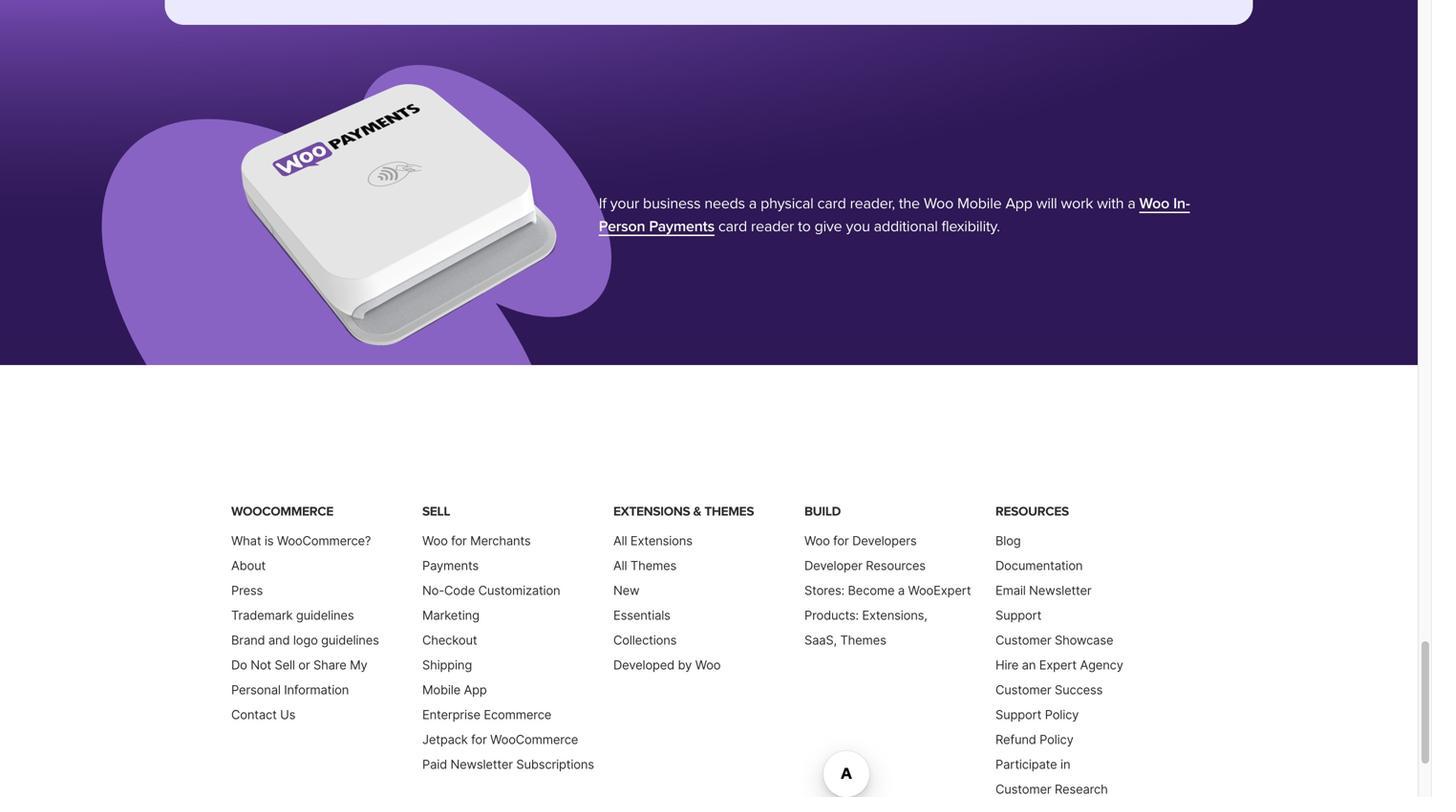 Task type: locate. For each thing, give the bounding box(es) containing it.
1 horizontal spatial app
[[1006, 194, 1033, 213]]

if
[[599, 194, 607, 213]]

2 all from the top
[[614, 558, 627, 573]]

woo in- person payments
[[599, 194, 1191, 236]]

themes right &
[[705, 504, 754, 519]]

2 customer from the top
[[996, 682, 1052, 697]]

guidelines
[[296, 608, 354, 623], [321, 633, 379, 647]]

0 horizontal spatial a
[[749, 194, 757, 213]]

card up give
[[818, 194, 847, 213]]

all up all themes
[[614, 533, 627, 548]]

1 vertical spatial sell
[[275, 657, 295, 672]]

guidelines up logo
[[296, 608, 354, 623]]

woo for woo for developers
[[805, 533, 830, 548]]

for down enterprise ecommerce
[[471, 732, 487, 747]]

0 vertical spatial support
[[996, 608, 1042, 623]]

sell
[[423, 504, 450, 519], [275, 657, 295, 672]]

woocommerce up the is
[[231, 504, 334, 519]]

newsletter for paid
[[451, 757, 513, 772]]

0 horizontal spatial mobile
[[423, 682, 461, 697]]

1 horizontal spatial resources
[[996, 504, 1070, 519]]

enterprise
[[423, 707, 481, 722]]

0 horizontal spatial for
[[451, 533, 467, 548]]

payments
[[649, 217, 715, 236], [423, 558, 479, 573]]

0 vertical spatial all
[[614, 533, 627, 548]]

1 horizontal spatial newsletter
[[1030, 583, 1092, 598]]

0 vertical spatial mobile
[[958, 194, 1002, 213]]

contact us link
[[231, 707, 296, 722]]

collections
[[614, 633, 677, 647]]

1 all from the top
[[614, 533, 627, 548]]

work
[[1062, 194, 1094, 213]]

1 vertical spatial app
[[464, 682, 487, 697]]

0 vertical spatial app
[[1006, 194, 1033, 213]]

woocommerce down ecommerce
[[490, 732, 579, 747]]

1 horizontal spatial payments
[[649, 217, 715, 236]]

0 vertical spatial newsletter
[[1030, 583, 1092, 598]]

woo left the in-
[[1140, 194, 1170, 213]]

is
[[265, 533, 274, 548]]

developed
[[614, 657, 675, 672]]

documentation
[[996, 558, 1083, 573]]

or
[[298, 657, 310, 672]]

a right 'needs'
[[749, 194, 757, 213]]

become
[[848, 583, 895, 598]]

about
[[231, 558, 266, 573]]

in-
[[1174, 194, 1191, 213]]

if your business needs a physical card reader, the woo mobile app will work with a
[[599, 194, 1140, 213]]

mobile down the shipping link
[[423, 682, 461, 697]]

payments up code
[[423, 558, 479, 573]]

customer for customer showcase
[[996, 633, 1052, 647]]

0 horizontal spatial payments
[[423, 558, 479, 573]]

blog link
[[996, 533, 1021, 548]]

2 support from the top
[[996, 707, 1042, 722]]

with
[[1098, 194, 1124, 213]]

paid
[[423, 757, 447, 772]]

payments link
[[423, 558, 479, 573]]

mobile up flexibility.
[[958, 194, 1002, 213]]

developed by woo link
[[614, 657, 721, 672]]

customer
[[996, 633, 1052, 647], [996, 682, 1052, 697]]

developer
[[805, 558, 863, 573]]

will
[[1037, 194, 1058, 213]]

reader
[[751, 217, 795, 236]]

participate in customer research link
[[996, 757, 1109, 797]]

policy
[[1045, 707, 1079, 722], [1040, 732, 1074, 747]]

for up payments link
[[451, 533, 467, 548]]

email
[[996, 583, 1026, 598]]

0 horizontal spatial newsletter
[[451, 757, 513, 772]]

all up new link
[[614, 558, 627, 573]]

0 horizontal spatial themes
[[631, 558, 677, 573]]

all for all themes
[[614, 558, 627, 573]]

woo down 'build'
[[805, 533, 830, 548]]

additional
[[874, 217, 938, 236]]

customer down the 'an'
[[996, 682, 1052, 697]]

you
[[846, 217, 871, 236]]

1 horizontal spatial themes
[[705, 504, 754, 519]]

0 horizontal spatial app
[[464, 682, 487, 697]]

support up refund
[[996, 707, 1042, 722]]

0 vertical spatial guidelines
[[296, 608, 354, 623]]

payments down business
[[649, 217, 715, 236]]

for
[[451, 533, 467, 548], [834, 533, 849, 548], [471, 732, 487, 747]]

customization
[[479, 583, 561, 598]]

0 vertical spatial customer
[[996, 633, 1052, 647]]

0 vertical spatial payments
[[649, 217, 715, 236]]

refund policy
[[996, 732, 1074, 747]]

guidelines up my on the left bottom of the page
[[321, 633, 379, 647]]

extensions up the all themes link
[[631, 533, 693, 548]]

1 horizontal spatial a
[[1128, 194, 1136, 213]]

1 vertical spatial woocommerce
[[490, 732, 579, 747]]

woo for developers link
[[805, 533, 917, 548]]

trademark
[[231, 608, 293, 623]]

1 horizontal spatial sell
[[423, 504, 450, 519]]

support
[[996, 608, 1042, 623], [996, 707, 1042, 722]]

jetpack for woocommerce link
[[423, 732, 579, 747]]

an
[[1022, 657, 1036, 672]]

my
[[350, 657, 368, 672]]

0 vertical spatial card
[[818, 194, 847, 213]]

card down 'needs'
[[719, 217, 748, 236]]

email newsletter link
[[996, 583, 1092, 598]]

newsletter down documentation
[[1030, 583, 1092, 598]]

extensions
[[614, 504, 691, 519], [631, 533, 693, 548]]

1 horizontal spatial woocommerce
[[490, 732, 579, 747]]

physical
[[761, 194, 814, 213]]

a right with
[[1128, 194, 1136, 213]]

developed by woo
[[614, 657, 721, 672]]

support policy
[[996, 707, 1079, 722]]

woo for woo for merchants
[[423, 533, 448, 548]]

woo inside woo in- person payments
[[1140, 194, 1170, 213]]

resources up blog link
[[996, 504, 1070, 519]]

collections link
[[614, 633, 677, 647]]

shipping link
[[423, 657, 472, 672]]

all extensions link
[[614, 533, 693, 548]]

extensions up all extensions
[[614, 504, 691, 519]]

1 vertical spatial all
[[614, 558, 627, 573]]

policy down customer success link
[[1045, 707, 1079, 722]]

no-
[[423, 583, 444, 598]]

resources
[[996, 504, 1070, 519], [866, 558, 926, 573]]

1 vertical spatial policy
[[1040, 732, 1074, 747]]

support for support policy
[[996, 707, 1042, 722]]

0 vertical spatial woocommerce
[[231, 504, 334, 519]]

products: extensions, saas, themes
[[805, 608, 928, 647]]

enterprise ecommerce
[[423, 707, 552, 722]]

sell inside do not sell or share my personal information
[[275, 657, 295, 672]]

brand and logo guidelines link
[[231, 633, 379, 647]]

woo for woo in- person payments
[[1140, 194, 1170, 213]]

new
[[614, 583, 640, 598]]

themes down all extensions link
[[631, 558, 677, 573]]

0 vertical spatial themes
[[705, 504, 754, 519]]

woo up payments link
[[423, 533, 448, 548]]

what
[[231, 533, 261, 548]]

brand
[[231, 633, 265, 647]]

newsletter down the jetpack for woocommerce link
[[451, 757, 513, 772]]

1 vertical spatial support
[[996, 707, 1042, 722]]

app
[[1006, 194, 1033, 213], [464, 682, 487, 697]]

reader,
[[850, 194, 896, 213]]

jetpack
[[423, 732, 468, 747]]

0 horizontal spatial woocommerce
[[231, 504, 334, 519]]

stores:
[[805, 583, 845, 598]]

1 vertical spatial themes
[[631, 558, 677, 573]]

1 vertical spatial newsletter
[[451, 757, 513, 772]]

needs
[[705, 194, 746, 213]]

sell up 'woo for merchants'
[[423, 504, 450, 519]]

0 horizontal spatial resources
[[866, 558, 926, 573]]

subscriptions
[[517, 757, 594, 772]]

2 horizontal spatial for
[[834, 533, 849, 548]]

1 support from the top
[[996, 608, 1042, 623]]

do not sell or share my personal information link
[[231, 657, 368, 697]]

all for all extensions
[[614, 533, 627, 548]]

mobile
[[958, 194, 1002, 213], [423, 682, 461, 697]]

1 vertical spatial card
[[719, 217, 748, 236]]

policy up "in"
[[1040, 732, 1074, 747]]

for up the developer
[[834, 533, 849, 548]]

a
[[749, 194, 757, 213], [1128, 194, 1136, 213]]

sell left or at left
[[275, 657, 295, 672]]

app left will
[[1006, 194, 1033, 213]]

trademark guidelines link
[[231, 608, 354, 623]]

2 a from the left
[[1128, 194, 1136, 213]]

1 customer from the top
[[996, 633, 1052, 647]]

woo
[[924, 194, 954, 213], [1140, 194, 1170, 213], [423, 533, 448, 548], [805, 533, 830, 548], [696, 657, 721, 672]]

0 vertical spatial extensions
[[614, 504, 691, 519]]

support down "email"
[[996, 608, 1042, 623]]

newsletter
[[1030, 583, 1092, 598], [451, 757, 513, 772]]

0 vertical spatial policy
[[1045, 707, 1079, 722]]

refund
[[996, 732, 1037, 747]]

all
[[614, 533, 627, 548], [614, 558, 627, 573]]

customer down support link in the right bottom of the page
[[996, 633, 1052, 647]]

1 vertical spatial customer
[[996, 682, 1052, 697]]

app up enterprise ecommerce link
[[464, 682, 487, 697]]

customer for customer success
[[996, 682, 1052, 697]]

0 horizontal spatial sell
[[275, 657, 295, 672]]

resources up stores: become a wooexpert
[[866, 558, 926, 573]]



Task type: vqa. For each thing, say whether or not it's contained in the screenshot.
Email Newsletter
yes



Task type: describe. For each thing, give the bounding box(es) containing it.
extensions,
[[863, 608, 928, 623]]

mobile app
[[423, 682, 487, 697]]

in
[[1061, 757, 1071, 772]]

ecommerce
[[484, 707, 552, 722]]

build
[[805, 504, 841, 519]]

1 vertical spatial extensions
[[631, 533, 693, 548]]

flexibility.
[[942, 217, 1001, 236]]

woo for merchants link
[[423, 533, 531, 548]]

woo for developers
[[805, 533, 917, 548]]

products: extensions, saas, themes link
[[805, 608, 928, 647]]

customer success
[[996, 682, 1103, 697]]

participate in customer research
[[996, 757, 1109, 797]]

1 vertical spatial guidelines
[[321, 633, 379, 647]]

support for support link in the right bottom of the page
[[996, 608, 1042, 623]]

paid newsletter subscriptions
[[423, 757, 594, 772]]

products:
[[805, 608, 859, 623]]

contact
[[231, 707, 277, 722]]

1 vertical spatial mobile
[[423, 682, 461, 697]]

extensions & themes
[[614, 504, 754, 519]]

email newsletter
[[996, 583, 1092, 598]]

shipping
[[423, 657, 472, 672]]

woo in- person payments link
[[599, 194, 1191, 236]]

logo
[[293, 633, 318, 647]]

1 a from the left
[[749, 194, 757, 213]]

hire
[[996, 657, 1019, 672]]

all themes
[[614, 558, 677, 573]]

policy for support policy
[[1045, 707, 1079, 722]]

woo right the
[[924, 194, 954, 213]]

the
[[899, 194, 920, 213]]

1 vertical spatial payments
[[423, 558, 479, 573]]

woocommerce?
[[277, 533, 371, 548]]

developers
[[853, 533, 917, 548]]

success
[[1055, 682, 1103, 697]]

customer success link
[[996, 682, 1103, 697]]

do not sell or share my personal information
[[231, 657, 368, 697]]

to
[[798, 217, 811, 236]]

0 horizontal spatial card
[[719, 217, 748, 236]]

customer showcase
[[996, 633, 1114, 647]]

enterprise ecommerce link
[[423, 707, 552, 722]]

by
[[678, 657, 692, 672]]

what is woocommerce? link
[[231, 533, 371, 548]]

hire an expert agency link
[[996, 657, 1124, 672]]

checkout
[[423, 633, 477, 647]]

trademark guidelines
[[231, 608, 354, 623]]

refund policy link
[[996, 732, 1074, 747]]

about link
[[231, 558, 266, 573]]

share
[[314, 657, 347, 672]]

saas, themes
[[805, 633, 887, 647]]

woo right "by"
[[696, 657, 721, 672]]

developer resources
[[805, 558, 926, 573]]

business
[[643, 194, 701, 213]]

no-code customization
[[423, 583, 561, 598]]

0 vertical spatial resources
[[996, 504, 1070, 519]]

mobile app link
[[423, 682, 487, 697]]

support link
[[996, 608, 1042, 623]]

woo for merchants
[[423, 533, 531, 548]]

card reader to give you additional flexibility.
[[715, 217, 1001, 236]]

0 vertical spatial sell
[[423, 504, 450, 519]]

for for sell
[[451, 533, 467, 548]]

us
[[280, 707, 296, 722]]

essentials
[[614, 608, 671, 623]]

participate
[[996, 757, 1058, 772]]

hire an expert agency
[[996, 657, 1124, 672]]

newsletter for email
[[1030, 583, 1092, 598]]

paid newsletter subscriptions link
[[423, 757, 594, 772]]

press link
[[231, 583, 263, 598]]

1 vertical spatial resources
[[866, 558, 926, 573]]

merchants
[[470, 533, 531, 548]]

policy for refund policy
[[1040, 732, 1074, 747]]

and
[[269, 633, 290, 647]]

new link
[[614, 583, 640, 598]]

contact us
[[231, 707, 296, 722]]

code
[[444, 583, 475, 598]]

customer showcase link
[[996, 633, 1114, 647]]

press
[[231, 583, 263, 598]]

1 horizontal spatial mobile
[[958, 194, 1002, 213]]

checkout link
[[423, 633, 477, 647]]

1 horizontal spatial for
[[471, 732, 487, 747]]

all themes link
[[614, 558, 677, 573]]

support policy link
[[996, 707, 1079, 722]]

1 horizontal spatial card
[[818, 194, 847, 213]]

for for build
[[834, 533, 849, 548]]

do
[[231, 657, 247, 672]]

agency
[[1081, 657, 1124, 672]]

stores: become a wooexpert
[[805, 583, 972, 598]]

no-code customization link
[[423, 583, 561, 598]]

payments inside woo in- person payments
[[649, 217, 715, 236]]

marketing link
[[423, 608, 480, 623]]



